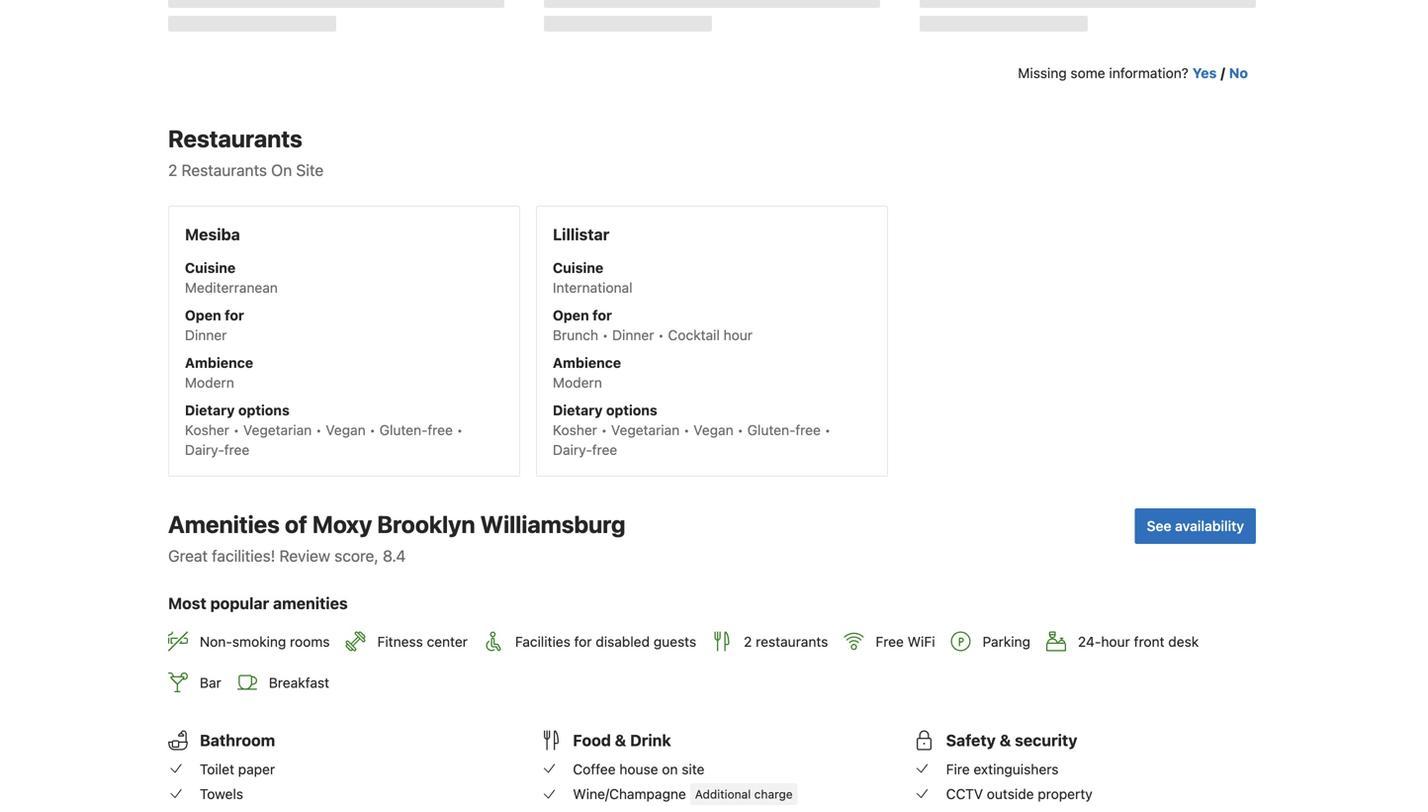 Task type: vqa. For each thing, say whether or not it's contained in the screenshot.
arrival
no



Task type: describe. For each thing, give the bounding box(es) containing it.
dinner inside open for brunch • dinner • cocktail hour
[[612, 327, 654, 343]]

additional
[[695, 787, 751, 801]]

of
[[285, 510, 307, 538]]

ambience for lillistar
[[553, 355, 621, 371]]

towels
[[200, 786, 243, 802]]

wine/champagne additional charge
[[573, 786, 793, 802]]

amenities of moxy brooklyn williamsburg great facilities! review score, 8.4
[[168, 510, 626, 565]]

non-
[[200, 634, 232, 650]]

modern for mesiba
[[185, 374, 234, 391]]

cuisine international
[[553, 260, 633, 296]]

kosher for lillistar
[[553, 422, 597, 438]]

2 restaurants
[[744, 634, 828, 650]]

fitness center
[[377, 634, 468, 650]]

0 vertical spatial restaurants
[[168, 125, 303, 152]]

safety & security
[[946, 731, 1078, 750]]

facilities!
[[212, 546, 275, 565]]

bar
[[200, 675, 221, 691]]

free
[[876, 634, 904, 650]]

outside
[[987, 786, 1034, 802]]

1 vertical spatial restaurants
[[182, 161, 267, 179]]

mesiba
[[185, 225, 240, 244]]

& for food
[[615, 731, 626, 750]]

gluten- for mesiba
[[380, 422, 428, 438]]

bathroom
[[200, 731, 275, 750]]

center
[[427, 634, 468, 650]]

/
[[1221, 65, 1226, 81]]

kosher for mesiba
[[185, 422, 229, 438]]

cuisine for mesiba
[[185, 260, 236, 276]]

international
[[553, 279, 633, 296]]

great
[[168, 546, 208, 565]]

front
[[1134, 634, 1165, 650]]

review
[[279, 546, 330, 565]]

cocktail
[[668, 327, 720, 343]]

wifi
[[908, 634, 935, 650]]

dietary options kosher • vegetarian • vegan • gluten-free • dairy-free for mesiba
[[185, 402, 463, 458]]

dairy- for lillistar
[[553, 442, 592, 458]]

drink
[[630, 731, 671, 750]]

coffee house on site
[[573, 761, 705, 777]]

dietary options kosher • vegetarian • vegan • gluten-free • dairy-free for lillistar
[[553, 402, 831, 458]]

24-hour front desk
[[1078, 634, 1199, 650]]

missing some information? yes / no
[[1018, 65, 1248, 81]]

house
[[620, 761, 658, 777]]

property
[[1038, 786, 1093, 802]]

most
[[168, 594, 207, 613]]

brooklyn
[[377, 510, 475, 538]]

for for mesiba
[[225, 307, 244, 323]]

vegan for mesiba
[[326, 422, 366, 438]]

disabled
[[596, 634, 650, 650]]

restaurants
[[756, 634, 828, 650]]

cuisine mediterranean
[[185, 260, 278, 296]]

coffee
[[573, 761, 616, 777]]

some
[[1071, 65, 1106, 81]]

fitness
[[377, 634, 423, 650]]

vegetarian for lillistar
[[611, 422, 680, 438]]

yes button
[[1193, 63, 1217, 83]]

lillistar
[[553, 225, 610, 244]]

dairy- for mesiba
[[185, 442, 224, 458]]

yes
[[1193, 65, 1217, 81]]

food
[[573, 731, 611, 750]]

amenities
[[168, 510, 280, 538]]

missing
[[1018, 65, 1067, 81]]

open for brunch • dinner • cocktail hour
[[553, 307, 753, 343]]

popular
[[210, 594, 269, 613]]

availability
[[1175, 518, 1244, 534]]

1 horizontal spatial for
[[574, 634, 592, 650]]

no button
[[1229, 63, 1248, 83]]

vegan for lillistar
[[694, 422, 734, 438]]

vegetarian for mesiba
[[243, 422, 312, 438]]



Task type: locate. For each thing, give the bounding box(es) containing it.
vegan down cocktail
[[694, 422, 734, 438]]

ambience modern down brunch
[[553, 355, 621, 391]]

cuisine inside cuisine international
[[553, 260, 604, 276]]

modern down open for dinner
[[185, 374, 234, 391]]

2 gluten- from the left
[[748, 422, 796, 438]]

0 horizontal spatial ambience modern
[[185, 355, 253, 391]]

charge
[[754, 787, 793, 801]]

wine/champagne
[[573, 786, 686, 802]]

dinner down mediterranean
[[185, 327, 227, 343]]

fire extinguishers
[[946, 761, 1059, 777]]

cuisine inside cuisine mediterranean
[[185, 260, 236, 276]]

rooms
[[290, 634, 330, 650]]

2 & from the left
[[1000, 731, 1011, 750]]

2 horizontal spatial for
[[593, 307, 612, 323]]

dinner inside open for dinner
[[185, 327, 227, 343]]

kosher
[[185, 422, 229, 438], [553, 422, 597, 438]]

dietary options kosher • vegetarian • vegan • gluten-free • dairy-free
[[185, 402, 463, 458], [553, 402, 831, 458]]

ambience modern
[[185, 355, 253, 391], [553, 355, 621, 391]]

ambience modern for lillistar
[[553, 355, 621, 391]]

modern
[[185, 374, 234, 391], [553, 374, 602, 391]]

hour
[[724, 327, 753, 343], [1101, 634, 1131, 650]]

1 ambience from the left
[[185, 355, 253, 371]]

ambience for mesiba
[[185, 355, 253, 371]]

ambience
[[185, 355, 253, 371], [553, 355, 621, 371]]

2 modern from the left
[[553, 374, 602, 391]]

breakfast
[[269, 675, 329, 691]]

for
[[225, 307, 244, 323], [593, 307, 612, 323], [574, 634, 592, 650]]

1 horizontal spatial gluten-
[[748, 422, 796, 438]]

1 dietary from the left
[[185, 402, 235, 418]]

options down open for brunch • dinner • cocktail hour
[[606, 402, 658, 418]]

1 horizontal spatial open
[[553, 307, 589, 323]]

smoking
[[232, 634, 286, 650]]

hour right cocktail
[[724, 327, 753, 343]]

site
[[296, 161, 324, 179]]

24-
[[1078, 634, 1101, 650]]

open
[[185, 307, 221, 323], [553, 307, 589, 323]]

2 vegan from the left
[[694, 422, 734, 438]]

facilities
[[515, 634, 571, 650]]

no
[[1229, 65, 1248, 81]]

dietary options kosher • vegetarian • vegan • gluten-free • dairy-free up the moxy
[[185, 402, 463, 458]]

hour left front
[[1101, 634, 1131, 650]]

modern down brunch
[[553, 374, 602, 391]]

dairy-
[[185, 442, 224, 458], [553, 442, 592, 458]]

ambience modern down open for dinner
[[185, 355, 253, 391]]

&
[[615, 731, 626, 750], [1000, 731, 1011, 750]]

options for lillistar
[[606, 402, 658, 418]]

for inside open for dinner
[[225, 307, 244, 323]]

security
[[1015, 731, 1078, 750]]

open up brunch
[[553, 307, 589, 323]]

1 gluten- from the left
[[380, 422, 428, 438]]

dietary for lillistar
[[553, 402, 603, 418]]

restaurants left on
[[182, 161, 267, 179]]

1 vegetarian from the left
[[243, 422, 312, 438]]

dietary
[[185, 402, 235, 418], [553, 402, 603, 418]]

cctv
[[946, 786, 983, 802]]

paper
[[238, 761, 275, 777]]

dietary for mesiba
[[185, 402, 235, 418]]

see
[[1147, 518, 1172, 534]]

dietary down brunch
[[553, 402, 603, 418]]

hour inside open for brunch • dinner • cocktail hour
[[724, 327, 753, 343]]

1 options from the left
[[238, 402, 290, 418]]

gluten-
[[380, 422, 428, 438], [748, 422, 796, 438]]

score,
[[335, 546, 379, 565]]

open for dinner
[[185, 307, 244, 343]]

1 horizontal spatial kosher
[[553, 422, 597, 438]]

non-smoking rooms
[[200, 634, 330, 650]]

see availability
[[1147, 518, 1244, 534]]

extinguishers
[[974, 761, 1059, 777]]

1 horizontal spatial hour
[[1101, 634, 1131, 650]]

options for mesiba
[[238, 402, 290, 418]]

1 horizontal spatial 2
[[744, 634, 752, 650]]

vegan up the moxy
[[326, 422, 366, 438]]

0 horizontal spatial gluten-
[[380, 422, 428, 438]]

information?
[[1109, 65, 1189, 81]]

cuisine up mediterranean
[[185, 260, 236, 276]]

2 vegetarian from the left
[[611, 422, 680, 438]]

cctv outside property
[[946, 786, 1093, 802]]

toilet paper
[[200, 761, 275, 777]]

open inside open for brunch • dinner • cocktail hour
[[553, 307, 589, 323]]

restaurants up on
[[168, 125, 303, 152]]

1 modern from the left
[[185, 374, 234, 391]]

1 horizontal spatial &
[[1000, 731, 1011, 750]]

desk
[[1169, 634, 1199, 650]]

1 horizontal spatial vegan
[[694, 422, 734, 438]]

0 horizontal spatial 2
[[168, 161, 177, 179]]

2 open from the left
[[553, 307, 589, 323]]

for left disabled
[[574, 634, 592, 650]]

2 dietary options kosher • vegetarian • vegan • gluten-free • dairy-free from the left
[[553, 402, 831, 458]]

0 horizontal spatial cuisine
[[185, 260, 236, 276]]

1 cuisine from the left
[[185, 260, 236, 276]]

2 options from the left
[[606, 402, 658, 418]]

see availability button
[[1135, 508, 1256, 544]]

open inside open for dinner
[[185, 307, 221, 323]]

1 horizontal spatial dairy-
[[553, 442, 592, 458]]

mediterranean
[[185, 279, 278, 296]]

1 horizontal spatial dietary
[[553, 402, 603, 418]]

dietary down open for dinner
[[185, 402, 235, 418]]

& right food
[[615, 731, 626, 750]]

options
[[238, 402, 290, 418], [606, 402, 658, 418]]

dairy- up amenities
[[185, 442, 224, 458]]

1 horizontal spatial dinner
[[612, 327, 654, 343]]

2 inside "restaurants 2 restaurants on site"
[[168, 161, 177, 179]]

1 dinner from the left
[[185, 327, 227, 343]]

gluten- for lillistar
[[748, 422, 796, 438]]

cuisine for lillistar
[[553, 260, 604, 276]]

0 horizontal spatial vegan
[[326, 422, 366, 438]]

2 dairy- from the left
[[553, 442, 592, 458]]

moxy
[[312, 510, 372, 538]]

site
[[682, 761, 705, 777]]

on
[[271, 161, 292, 179]]

0 vertical spatial 2
[[168, 161, 177, 179]]

1 vertical spatial hour
[[1101, 634, 1131, 650]]

1 kosher from the left
[[185, 422, 229, 438]]

kosher up amenities
[[185, 422, 229, 438]]

2 cuisine from the left
[[553, 260, 604, 276]]

guests
[[654, 634, 697, 650]]

open for lillistar
[[553, 307, 589, 323]]

1 horizontal spatial options
[[606, 402, 658, 418]]

brunch
[[553, 327, 599, 343]]

1 horizontal spatial cuisine
[[553, 260, 604, 276]]

0 horizontal spatial kosher
[[185, 422, 229, 438]]

8.4
[[383, 546, 406, 565]]

0 horizontal spatial &
[[615, 731, 626, 750]]

0 horizontal spatial dietary
[[185, 402, 235, 418]]

facilities for disabled guests
[[515, 634, 697, 650]]

1 horizontal spatial dietary options kosher • vegetarian • vegan • gluten-free • dairy-free
[[553, 402, 831, 458]]

toilet
[[200, 761, 234, 777]]

0 horizontal spatial modern
[[185, 374, 234, 391]]

0 horizontal spatial open
[[185, 307, 221, 323]]

2 dinner from the left
[[612, 327, 654, 343]]

open for mesiba
[[185, 307, 221, 323]]

dinner right brunch
[[612, 327, 654, 343]]

0 horizontal spatial dairy-
[[185, 442, 224, 458]]

food & drink
[[573, 731, 671, 750]]

dinner
[[185, 327, 227, 343], [612, 327, 654, 343]]

modern for lillistar
[[553, 374, 602, 391]]

2 ambience modern from the left
[[553, 355, 621, 391]]

kosher down brunch
[[553, 422, 597, 438]]

free
[[428, 422, 453, 438], [796, 422, 821, 438], [224, 442, 250, 458], [592, 442, 618, 458]]

free wifi
[[876, 634, 935, 650]]

vegan
[[326, 422, 366, 438], [694, 422, 734, 438]]

cuisine up international
[[553, 260, 604, 276]]

ambience down open for dinner
[[185, 355, 253, 371]]

2 dietary from the left
[[553, 402, 603, 418]]

restaurants 2 restaurants on site
[[168, 125, 324, 179]]

on
[[662, 761, 678, 777]]

for down mediterranean
[[225, 307, 244, 323]]

open down mediterranean
[[185, 307, 221, 323]]

1 vertical spatial 2
[[744, 634, 752, 650]]

1 open from the left
[[185, 307, 221, 323]]

2 kosher from the left
[[553, 422, 597, 438]]

0 horizontal spatial options
[[238, 402, 290, 418]]

& up fire extinguishers
[[1000, 731, 1011, 750]]

1 horizontal spatial modern
[[553, 374, 602, 391]]

1 vegan from the left
[[326, 422, 366, 438]]

0 horizontal spatial vegetarian
[[243, 422, 312, 438]]

ambience down brunch
[[553, 355, 621, 371]]

1 horizontal spatial vegetarian
[[611, 422, 680, 438]]

1 horizontal spatial ambience modern
[[553, 355, 621, 391]]

restaurants
[[168, 125, 303, 152], [182, 161, 267, 179]]

safety
[[946, 731, 996, 750]]

1 & from the left
[[615, 731, 626, 750]]

0 horizontal spatial dietary options kosher • vegetarian • vegan • gluten-free • dairy-free
[[185, 402, 463, 458]]

ambience modern for mesiba
[[185, 355, 253, 391]]

williamsburg
[[480, 510, 626, 538]]

1 ambience modern from the left
[[185, 355, 253, 391]]

2 ambience from the left
[[553, 355, 621, 371]]

parking
[[983, 634, 1031, 650]]

& for safety
[[1000, 731, 1011, 750]]

cuisine
[[185, 260, 236, 276], [553, 260, 604, 276]]

0 vertical spatial hour
[[724, 327, 753, 343]]

for down international
[[593, 307, 612, 323]]

0 horizontal spatial ambience
[[185, 355, 253, 371]]

fire
[[946, 761, 970, 777]]

0 horizontal spatial hour
[[724, 327, 753, 343]]

amenities
[[273, 594, 348, 613]]

0 horizontal spatial for
[[225, 307, 244, 323]]

1 dietary options kosher • vegetarian • vegan • gluten-free • dairy-free from the left
[[185, 402, 463, 458]]

0 horizontal spatial dinner
[[185, 327, 227, 343]]

options down open for dinner
[[238, 402, 290, 418]]

for for lillistar
[[593, 307, 612, 323]]

dairy- up williamsburg
[[553, 442, 592, 458]]

most popular amenities
[[168, 594, 348, 613]]

1 dairy- from the left
[[185, 442, 224, 458]]

•
[[602, 327, 609, 343], [658, 327, 664, 343], [233, 422, 240, 438], [316, 422, 322, 438], [369, 422, 376, 438], [457, 422, 463, 438], [601, 422, 608, 438], [684, 422, 690, 438], [737, 422, 744, 438], [825, 422, 831, 438]]

dietary options kosher • vegetarian • vegan • gluten-free • dairy-free down cocktail
[[553, 402, 831, 458]]

1 horizontal spatial ambience
[[553, 355, 621, 371]]

for inside open for brunch • dinner • cocktail hour
[[593, 307, 612, 323]]



